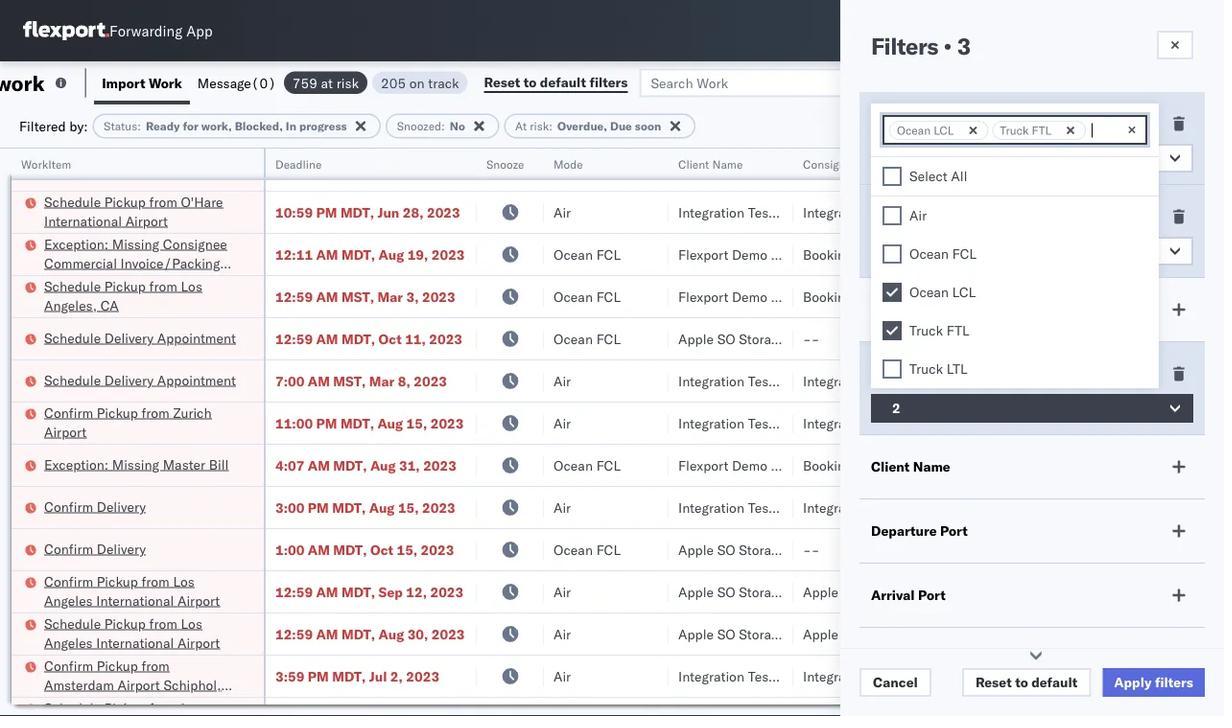 Task type: vqa. For each thing, say whether or not it's contained in the screenshot.


Task type: locate. For each thing, give the bounding box(es) containing it.
mar down 12:11 am mdt, aug 19, 2023
[[378, 288, 403, 305]]

1 vertical spatial mode
[[871, 366, 907, 382]]

1 lagerfeld from the top
[[996, 373, 1053, 390]]

15, down 31,
[[398, 499, 419, 516]]

appointment
[[157, 330, 236, 346], [157, 372, 236, 389]]

mdt, for 12:59 am mdt, sep 12, 2023
[[342, 584, 375, 601]]

so for 12:59 am mdt, oct 11, 2023
[[717, 331, 736, 347]]

1 hong from the top
[[1149, 331, 1181, 347]]

1 shanghai from the top
[[1149, 373, 1206, 390]]

1 confirm delivery link from the top
[[44, 498, 146, 517]]

default down 'flex-2345290'
[[1032, 675, 1078, 691]]

to for reset to default
[[1015, 675, 1028, 691]]

1 trading from the left
[[735, 162, 780, 178]]

status up workitem button
[[104, 119, 137, 133]]

1 pu from the top
[[1209, 373, 1224, 390]]

mdt, down 7:00 am mst, mar 8, 2023
[[341, 415, 374, 432]]

storage for 12:59 am mdt, sep 12, 2023
[[739, 584, 785, 601]]

1 karl from the top
[[968, 373, 992, 390]]

international inside schedule pickup from los angeles international airport
[[96, 635, 174, 652]]

1 vertical spatial default
[[1032, 675, 1078, 691]]

2 ningbo from the top
[[1149, 288, 1192, 305]]

759 at risk
[[293, 74, 359, 91]]

pm right 3:00
[[308, 499, 329, 516]]

0 vertical spatial demo
[[732, 246, 768, 263]]

2 : from the left
[[441, 119, 445, 133]]

from left zurich
[[142, 404, 170, 421]]

0 vertical spatial kong
[[1185, 331, 1216, 347]]

fcl
[[952, 246, 977, 262], [596, 246, 621, 263], [596, 288, 621, 305], [596, 331, 621, 347], [596, 457, 621, 474], [596, 542, 621, 558]]

status for status
[[871, 115, 913, 132]]

consignee inside exception: missing consignee commercial invoice/packing list
[[163, 236, 227, 252]]

flex-2377570
[[1026, 499, 1125, 516]]

ch
[[1213, 457, 1224, 474]]

2023 down 4:07 am mdt, aug 31, 2023
[[422, 499, 456, 516]]

1 shanghai pu from the top
[[1149, 373, 1224, 390]]

0 horizontal spatial to
[[524, 74, 537, 91]]

1 vertical spatial 3,
[[406, 288, 419, 305]]

not for 1:00 am mdt, oct 15, 2023
[[820, 542, 847, 558]]

airport inside confirm pickup from zurich airport
[[44, 424, 87, 440]]

0 vertical spatial flexport
[[678, 246, 729, 263]]

1 vertical spatial 15,
[[398, 499, 419, 516]]

2 integration test account - karl lagerfeld from the top
[[803, 668, 1053, 685]]

air for 12:59 am mdt, sep 12, 2023
[[554, 584, 571, 601]]

mdt, up the 3:00 pm mdt, aug 15, 2023 on the left bottom
[[333, 457, 367, 474]]

upload proof of delivery button
[[44, 160, 192, 181]]

airport up exception: missing master bill in the left of the page
[[44, 424, 87, 440]]

1 bookings from the top
[[803, 246, 859, 263]]

1 vertical spatial integration test account - karl lagerfeld
[[803, 668, 1053, 685]]

client name down 2
[[871, 459, 951, 475]]

7 resize handle column header from the left
[[1116, 149, 1139, 717]]

mdt, up '10:59 pm mdt, jun 28, 2023'
[[332, 162, 366, 178]]

2 vertical spatial 15,
[[397, 542, 418, 558]]

consignee inside button
[[803, 157, 858, 171]]

select
[[910, 168, 948, 185]]

ocean for 12:59 am mdt, oct 11, 2023
[[554, 331, 593, 347]]

0 vertical spatial schedule delivery appointment button
[[44, 329, 236, 350]]

los inside confirm pickup from los angeles international airport
[[173, 573, 195, 590]]

truck ftl
[[1000, 123, 1052, 138], [910, 322, 970, 339]]

2 vertical spatial lcl
[[952, 284, 976, 301]]

resize handle column header
[[241, 149, 264, 717], [454, 149, 477, 717], [521, 149, 544, 717], [646, 149, 669, 717], [771, 149, 794, 717], [962, 149, 985, 717], [1116, 149, 1139, 717], [1190, 149, 1213, 717]]

mar for 8,
[[369, 373, 395, 390]]

filters inside button
[[1155, 675, 1194, 691]]

ningbo for 12:59 am mst, mar 3, 2023
[[1149, 288, 1192, 305]]

confirm pickup from los angeles international airport
[[44, 573, 220, 609]]

trading
[[735, 162, 780, 178], [859, 162, 905, 178]]

0 vertical spatial sep
[[369, 162, 394, 178]]

mar for 3,
[[378, 288, 403, 305]]

international up schedule pickup from los angeles international airport
[[96, 593, 174, 609]]

2 trading from the left
[[859, 162, 905, 178]]

2 vertical spatial international
[[96, 635, 174, 652]]

1 flex- from the top
[[1026, 373, 1067, 390]]

schedule delivery appointment button for 12:59 am mdt, oct 11, 2023
[[44, 329, 236, 350]]

from inside confirm pickup from los angeles international airport
[[142, 573, 170, 590]]

0 horizontal spatial name
[[712, 157, 743, 171]]

filters inside button
[[590, 74, 628, 91]]

4 schedule from the top
[[44, 372, 101, 389]]

1 vertical spatial shanghai
[[1149, 584, 1206, 601]]

2023 for 4:59 pm mdt, sep 3, 2023
[[413, 162, 446, 178]]

2 flexport from the top
[[678, 288, 729, 305]]

flex-2345290 button
[[995, 621, 1129, 648], [995, 621, 1129, 648]]

flex- down 'flex-2345290'
[[1026, 668, 1067, 685]]

0 vertical spatial shanghai pu
[[1149, 373, 1224, 390]]

at up snooze
[[515, 119, 527, 133]]

4 resize handle column header from the left
[[646, 149, 669, 717]]

12:59 for 12:59 am mst, mar 3, 2023
[[275, 288, 313, 305]]

from inside schedule pickup from los angeles, ca
[[149, 278, 177, 295]]

ocean lcl
[[897, 123, 954, 138], [554, 162, 620, 178], [910, 284, 976, 301]]

3 schedule from the top
[[44, 330, 101, 346]]

1 vertical spatial client
[[871, 459, 910, 475]]

schedule inside schedule pickup from los angeles international airport
[[44, 616, 101, 632]]

integration test account - karl lagerfeld for flex-2166988
[[803, 373, 1053, 390]]

use) for 12:59 am mdt, sep 12, 2023
[[851, 584, 885, 601]]

confirm up schedule pickup from los angeles international airport
[[44, 573, 93, 590]]

2 12:59 from the top
[[275, 331, 313, 347]]

pickup inside confirm pickup from amsterdam airport schiphol, haarlemmermeer, netherlands
[[97, 658, 138, 675]]

snooze
[[486, 157, 524, 171]]

2 angeles from the top
[[44, 635, 93, 652]]

0 vertical spatial confirm delivery button
[[44, 498, 146, 519]]

3 bookings from the top
[[803, 457, 859, 474]]

am down "1:00 am mdt, oct 15, 2023"
[[316, 584, 338, 601]]

lcl
[[934, 123, 954, 138], [596, 162, 620, 178], [952, 284, 976, 301]]

confirm inside confirm pickup from zurich airport
[[44, 404, 93, 421]]

1 schedule delivery appointment link from the top
[[44, 329, 236, 348]]

1 cascade from the left
[[678, 162, 731, 178]]

2 vertical spatial shanghai
[[1149, 626, 1206, 643]]

departure port button
[[1139, 153, 1224, 172]]

3 12:59 from the top
[[275, 584, 313, 601]]

confirm delivery for 1:00 am mdt, oct 15, 2023
[[44, 541, 146, 557]]

0 vertical spatial truck ftl
[[1000, 123, 1052, 138]]

risk for at risk : overdue, due soon
[[530, 119, 549, 133]]

6 resize handle column header from the left
[[962, 149, 985, 717]]

1 vertical spatial risk
[[530, 119, 549, 133]]

3 shanghai from the top
[[1149, 626, 1206, 643]]

15, up 31,
[[406, 415, 427, 432]]

default inside button
[[540, 74, 586, 91]]

to inside button
[[1015, 675, 1028, 691]]

cancel button
[[860, 669, 932, 698]]

2345290
[[1067, 626, 1125, 643]]

Search Shipments (/) text field
[[857, 16, 1042, 45]]

missing for master
[[112, 456, 159, 473]]

missing
[[112, 236, 159, 252], [112, 456, 159, 473]]

swarovski
[[968, 204, 1029, 221]]

1 vertical spatial departure port
[[871, 523, 968, 540]]

0 vertical spatial los
[[181, 278, 202, 295]]

jul
[[369, 668, 387, 685]]

2 bookings from the top
[[803, 288, 859, 305]]

mode
[[554, 157, 583, 171], [871, 366, 907, 382]]

5 schedule from the top
[[44, 616, 101, 632]]

flex- down flex-2389713
[[1026, 499, 1067, 516]]

1 missing from the top
[[112, 236, 159, 252]]

1 vertical spatial reset
[[976, 675, 1012, 691]]

3 pu from the top
[[1209, 626, 1224, 643]]

2 cascade from the left
[[803, 162, 856, 178]]

2 schedule delivery appointment link from the top
[[44, 371, 236, 390]]

0 horizontal spatial risk
[[336, 74, 359, 91]]

31,
[[399, 457, 420, 474]]

status for status : ready for work, blocked, in progress
[[104, 119, 137, 133]]

pm for 4:59
[[308, 162, 329, 178]]

2 -- from the top
[[803, 542, 820, 558]]

0 vertical spatial name
[[712, 157, 743, 171]]

from inside schedule pickup from los angeles international airport
[[149, 616, 177, 632]]

departure port down batch a "button"
[[1149, 157, 1224, 171]]

1 vertical spatial bookings
[[803, 288, 859, 305]]

2 kong from the top
[[1185, 542, 1216, 558]]

port inside button
[[1204, 157, 1224, 171]]

1 vertical spatial filters
[[1155, 675, 1194, 691]]

airport up haarlemmermeer,
[[118, 677, 160, 694]]

1 horizontal spatial snoozed
[[871, 301, 926, 318]]

0 vertical spatial international
[[44, 213, 122, 229]]

0 vertical spatial hong kong
[[1149, 331, 1216, 347]]

ag
[[866, 415, 885, 432], [991, 415, 1010, 432], [866, 499, 885, 516], [991, 499, 1010, 516]]

ftl
[[1032, 123, 1052, 138], [947, 322, 970, 339]]

0 horizontal spatial status
[[104, 119, 137, 133]]

1 flexport demo consignee from the top
[[678, 246, 836, 263]]

0 vertical spatial at
[[515, 119, 527, 133]]

0 vertical spatial client name
[[678, 157, 743, 171]]

reset right the track
[[484, 74, 520, 91]]

1 horizontal spatial at
[[871, 208, 886, 225]]

2023 right "2,"
[[406, 668, 440, 685]]

mdt, left jul
[[332, 668, 366, 685]]

am for 12:59 am mdt, sep 12, 2023
[[316, 584, 338, 601]]

2 lagerfeld from the top
[[996, 668, 1053, 685]]

mode up 2
[[871, 366, 907, 382]]

pickup down schedule pickup from los angeles international airport
[[97, 658, 138, 675]]

shanghai,
[[1149, 457, 1210, 474]]

11,
[[405, 331, 426, 347]]

1 vertical spatial sep
[[379, 584, 403, 601]]

schedule pickup from o'hare international airport link
[[44, 192, 239, 231]]

missing inside exception: missing consignee commercial invoice/packing list
[[112, 236, 159, 252]]

air for 7:00 am mst, mar 8, 2023
[[554, 373, 571, 390]]

departure up arrival port on the right
[[871, 523, 937, 540]]

4 confirm from the top
[[44, 573, 93, 590]]

4:07
[[275, 457, 305, 474]]

mst, for 12:59
[[342, 288, 374, 305]]

28,
[[403, 204, 424, 221]]

client inside button
[[678, 157, 709, 171]]

0 horizontal spatial mode
[[554, 157, 583, 171]]

1 horizontal spatial :
[[441, 119, 445, 133]]

appointment up zurich
[[157, 372, 236, 389]]

angeles inside schedule pickup from los angeles international airport
[[44, 635, 93, 652]]

filters
[[590, 74, 628, 91], [1155, 675, 1194, 691]]

3 flexport from the top
[[678, 457, 729, 474]]

delivery for 7:00
[[104, 372, 154, 389]]

bookings
[[803, 246, 859, 263], [803, 288, 859, 305], [803, 457, 859, 474]]

at down cascade trading ltd.
[[871, 208, 886, 225]]

los down "invoice/packing"
[[181, 278, 202, 295]]

2 confirm delivery button from the top
[[44, 540, 146, 561]]

schedule pickup from los angeles, ca button
[[44, 277, 239, 317]]

integration test account - karl lagerfeld for flex-2132767
[[803, 668, 1053, 685]]

1 vertical spatial missing
[[112, 456, 159, 473]]

los for confirm pickup from los angeles international airport
[[173, 573, 195, 590]]

mdt, for 10:59 pm mdt, jun 28, 2023
[[341, 204, 374, 221]]

0 vertical spatial flexport demo consignee
[[678, 246, 836, 263]]

client name inside button
[[678, 157, 743, 171]]

2 horizontal spatial risk
[[889, 208, 914, 225]]

risk right at
[[336, 74, 359, 91]]

0 vertical spatial risk
[[336, 74, 359, 91]]

truck ftl up the truck ltl
[[910, 322, 970, 339]]

from for schedule pickup from o'hare international airport
[[149, 193, 177, 210]]

default inside button
[[1032, 675, 1078, 691]]

1 vertical spatial snoozed
[[871, 301, 926, 318]]

Search Work text field
[[640, 69, 849, 97]]

mdt, for 12:59 am mdt, aug 30, 2023
[[342, 626, 375, 643]]

to down 'flex-2345290'
[[1015, 675, 1028, 691]]

test for 12:59 am mst, mar 3, 2023
[[863, 288, 888, 305]]

3 flex- from the top
[[1026, 499, 1067, 516]]

0 vertical spatial bookings test consignee
[[803, 246, 956, 263]]

0 horizontal spatial departure port
[[871, 523, 968, 540]]

mdt, for 3:59 pm mdt, jul 2, 2023
[[332, 668, 366, 685]]

bookings for 12:59 am mst, mar 3, 2023
[[803, 288, 859, 305]]

3 flexport demo consignee from the top
[[678, 457, 836, 474]]

1 vertical spatial name
[[913, 459, 951, 475]]

confirm for amsterdam
[[44, 658, 93, 675]]

resize handle column header for client name
[[771, 149, 794, 717]]

aug down "8,"
[[378, 415, 403, 432]]

1 ningbo from the top
[[1149, 246, 1192, 263]]

1 vertical spatial hong kong
[[1149, 542, 1216, 558]]

apple for 12:59 am mdt, sep 12, 2023
[[678, 584, 714, 601]]

0 horizontal spatial filters
[[590, 74, 628, 91]]

schedule inside schedule pickup from los angeles, ca
[[44, 278, 101, 295]]

2 resize handle column header from the left
[[454, 149, 477, 717]]

--
[[803, 331, 820, 347], [803, 542, 820, 558]]

5 confirm from the top
[[44, 658, 93, 675]]

hong for 1:00 am mdt, oct 15, 2023
[[1149, 542, 1181, 558]]

departure port up arrival port on the right
[[871, 523, 968, 540]]

12:59 down 1:00
[[275, 584, 313, 601]]

schedule up confirm pickup from zurich airport at the bottom left of page
[[44, 372, 101, 389]]

2 appointment from the top
[[157, 372, 236, 389]]

1 vertical spatial schedule delivery appointment link
[[44, 371, 236, 390]]

1 schedule from the top
[[44, 193, 101, 210]]

2
[[892, 400, 901, 417]]

12:11
[[275, 246, 313, 263]]

12:59 am mdt, aug 30, 2023
[[275, 626, 465, 643]]

1 hong kong from the top
[[1149, 331, 1216, 347]]

1 vertical spatial international
[[96, 593, 174, 609]]

pickup for schedule pickup from los angeles, ca
[[104, 278, 146, 295]]

to
[[524, 74, 537, 91], [1015, 675, 1028, 691]]

2 vertical spatial demo
[[732, 457, 768, 474]]

2 horizontal spatial :
[[549, 119, 553, 133]]

2 bookings test consignee from the top
[[803, 288, 956, 305]]

delivery up confirm pickup from zurich airport at the bottom left of page
[[104, 372, 154, 389]]

pickup up schedule pickup from los angeles international airport
[[97, 573, 138, 590]]

2 schedule delivery appointment button from the top
[[44, 371, 236, 392]]

use) for 12:59 am mdt, oct 11, 2023
[[851, 331, 885, 347]]

pm right 10:59
[[316, 204, 337, 221]]

at risk
[[871, 208, 914, 225]]

client down search work text box
[[678, 157, 709, 171]]

from up schedule pickup from los angeles international airport "link"
[[142, 573, 170, 590]]

aug left 30, at the bottom
[[379, 626, 404, 643]]

2 exception: from the top
[[44, 456, 109, 473]]

2 vertical spatial flexport
[[678, 457, 729, 474]]

2 vertical spatial shanghai pu
[[1149, 626, 1224, 643]]

1 schedule delivery appointment button from the top
[[44, 329, 236, 350]]

test
[[873, 204, 898, 221], [863, 246, 888, 263], [863, 288, 888, 305], [873, 373, 898, 390], [748, 415, 773, 432], [873, 415, 898, 432], [863, 457, 888, 474], [748, 499, 773, 516], [873, 499, 898, 516], [873, 668, 898, 685]]

account for 10:59 pm mdt, jun 28, 2023
[[902, 204, 952, 221]]

12:59 up 3:59
[[275, 626, 313, 643]]

1 demo from the top
[[732, 246, 768, 263]]

os button
[[1157, 9, 1201, 53]]

None text field
[[1090, 122, 1109, 139]]

exception: inside exception: missing master bill link
[[44, 456, 109, 473]]

sep up 'jun'
[[369, 162, 394, 178]]

0 vertical spatial client
[[678, 157, 709, 171]]

account for 3:00 pm mdt, aug 15, 2023
[[902, 499, 952, 516]]

1 horizontal spatial departure
[[1149, 157, 1201, 171]]

2 confirm from the top
[[44, 498, 93, 515]]

flexport. image
[[23, 21, 109, 40]]

2 demo from the top
[[732, 288, 768, 305]]

pickup inside schedule pickup from los angeles, ca
[[104, 278, 146, 295]]

1 vertical spatial confirm delivery button
[[44, 540, 146, 561]]

•
[[944, 32, 952, 60]]

1 vertical spatial lcl
[[596, 162, 620, 178]]

sep for 12,
[[379, 584, 403, 601]]

trading for cascade trading ltd.
[[859, 162, 905, 178]]

trading down search work text box
[[735, 162, 780, 178]]

from inside confirm pickup from amsterdam airport schiphol, haarlemmermeer, netherlands
[[142, 658, 170, 675]]

1 integration test account - karl lagerfeld from the top
[[803, 373, 1053, 390]]

1 flexport from the top
[[678, 246, 729, 263]]

2 confirm delivery link from the top
[[44, 540, 146, 559]]

1 vertical spatial --
[[803, 542, 820, 558]]

integration test account - karl lagerfeld up 2
[[803, 373, 1053, 390]]

ocean for 12:11 am mdt, aug 19, 2023
[[554, 246, 593, 263]]

shanghai pu for flex-2166988
[[1149, 373, 1224, 390]]

forwarding
[[109, 22, 183, 40]]

pickup inside schedule pickup from los angeles international airport
[[104, 616, 146, 632]]

mar
[[378, 288, 403, 305], [369, 373, 395, 390]]

1 confirm from the top
[[44, 404, 93, 421]]

2 schedule from the top
[[44, 278, 101, 295]]

schedule down upload
[[44, 193, 101, 210]]

angeles inside confirm pickup from los angeles international airport
[[44, 593, 93, 609]]

pickup down upload proof of delivery button at the left
[[104, 193, 146, 210]]

pm right 11:00
[[316, 415, 337, 432]]

exception: for exception: missing consignee commercial invoice/packing list
[[44, 236, 109, 252]]

2023 right 28,
[[427, 204, 460, 221]]

am right 12:11
[[316, 246, 338, 263]]

apply filters button
[[1103, 669, 1205, 698]]

2 vertical spatial bookings test consignee
[[803, 457, 956, 474]]

(do
[[789, 331, 817, 347], [789, 542, 817, 558], [789, 584, 817, 601], [914, 584, 942, 601], [789, 626, 817, 643], [914, 626, 942, 643]]

1 appointment from the top
[[157, 330, 236, 346]]

overdue
[[892, 243, 947, 260]]

4 flex- from the top
[[1026, 626, 1067, 643]]

0 vertical spatial snoozed
[[397, 119, 441, 133]]

cascade for cascade trading
[[678, 162, 731, 178]]

1 kong from the top
[[1185, 331, 1216, 347]]

am right "4:07"
[[308, 457, 330, 474]]

1 vertical spatial shanghai pu
[[1149, 584, 1224, 601]]

app
[[186, 22, 213, 40]]

airport up schiphol,
[[178, 635, 220, 652]]

1 bookings test consignee from the top
[[803, 246, 956, 263]]

0 vertical spatial 15,
[[406, 415, 427, 432]]

1 12:59 from the top
[[275, 288, 313, 305]]

integration test account - swarovski
[[803, 204, 1029, 221]]

4 12:59 from the top
[[275, 626, 313, 643]]

not for 12:59 am mdt, sep 12, 2023
[[820, 584, 847, 601]]

0 vertical spatial integration test account - karl lagerfeld
[[803, 373, 1053, 390]]

1 vertical spatial bookings test consignee
[[803, 288, 956, 305]]

missing down the confirm pickup from zurich airport button
[[112, 456, 159, 473]]

departure
[[1149, 157, 1201, 171], [871, 523, 937, 540]]

confirm
[[44, 404, 93, 421], [44, 498, 93, 515], [44, 541, 93, 557], [44, 573, 93, 590], [44, 658, 93, 675]]

schedule delivery appointment button up confirm pickup from zurich airport link
[[44, 371, 236, 392]]

1 schedule delivery appointment from the top
[[44, 330, 236, 346]]

1 vertical spatial flexport
[[678, 288, 729, 305]]

select all
[[910, 168, 968, 185]]

resize handle column header for deadline
[[454, 149, 477, 717]]

0 vertical spatial lagerfeld
[[996, 373, 1053, 390]]

1 horizontal spatial to
[[1015, 675, 1028, 691]]

12:59 up 7:00
[[275, 331, 313, 347]]

reset inside button
[[976, 675, 1012, 691]]

2 flexport demo consignee from the top
[[678, 288, 836, 305]]

account for 7:00 am mst, mar 8, 2023
[[902, 373, 952, 390]]

overdue,
[[557, 119, 607, 133]]

international inside confirm pickup from los angeles international airport
[[96, 593, 174, 609]]

appointment down schedule pickup from los angeles, ca button at the left top of page
[[157, 330, 236, 346]]

12:59 down 12:11
[[275, 288, 313, 305]]

trading left ltd.
[[859, 162, 905, 178]]

status up 4
[[871, 115, 913, 132]]

1 horizontal spatial risk
[[530, 119, 549, 133]]

2 missing from the top
[[112, 456, 159, 473]]

2389713
[[1067, 415, 1125, 432]]

1 angeles from the top
[[44, 593, 93, 609]]

integration test account - karl lagerfeld
[[803, 373, 1053, 390], [803, 668, 1053, 685]]

2 vertical spatial flexport demo consignee
[[678, 457, 836, 474]]

2 confirm delivery from the top
[[44, 541, 146, 557]]

cascade for cascade trading ltd.
[[803, 162, 856, 178]]

los inside schedule pickup from los angeles, ca
[[181, 278, 202, 295]]

1 confirm delivery button from the top
[[44, 498, 146, 519]]

1 confirm delivery from the top
[[44, 498, 146, 515]]

karl right final port
[[968, 668, 992, 685]]

aug
[[379, 246, 404, 263], [378, 415, 403, 432], [370, 457, 396, 474], [369, 499, 395, 516], [379, 626, 404, 643]]

None checkbox
[[883, 206, 902, 225]]

1 vertical spatial lagerfeld
[[996, 668, 1053, 685]]

departure inside button
[[1149, 157, 1201, 171]]

truck up the truck ltl
[[910, 322, 943, 339]]

12:59
[[275, 288, 313, 305], [275, 331, 313, 347], [275, 584, 313, 601], [275, 626, 313, 643]]

0 horizontal spatial reset
[[484, 74, 520, 91]]

los down the confirm pickup from los angeles international airport button
[[181, 616, 202, 632]]

2 karl from the top
[[968, 668, 992, 685]]

2023 up 4:07 am mdt, aug 31, 2023
[[431, 415, 464, 432]]

2 pu from the top
[[1209, 584, 1224, 601]]

reset left the flex-2132767
[[976, 675, 1012, 691]]

kong for 1:00 am mdt, oct 15, 2023
[[1185, 542, 1216, 558]]

pm for 3:59
[[308, 668, 329, 685]]

arrival port
[[871, 587, 946, 604]]

2 vertical spatial pu
[[1209, 626, 1224, 643]]

15,
[[406, 415, 427, 432], [398, 499, 419, 516], [397, 542, 418, 558]]

1:00
[[275, 542, 305, 558]]

2 vertical spatial risk
[[889, 208, 914, 225]]

pickup for schedule pickup from o'hare international airport
[[104, 193, 146, 210]]

confirm inside confirm pickup from amsterdam airport schiphol, haarlemmermeer, netherlands
[[44, 658, 93, 675]]

confirm delivery button up confirm pickup from los angeles international airport
[[44, 540, 146, 561]]

schedule inside the schedule pickup from o'hare international airport
[[44, 193, 101, 210]]

0 vertical spatial hong
[[1149, 331, 1181, 347]]

exception: inside exception: missing consignee commercial invoice/packing list
[[44, 236, 109, 252]]

2 schedule delivery appointment from the top
[[44, 372, 236, 389]]

bookings test consignee down overdue
[[803, 288, 956, 305]]

bookings for 4:07 am mdt, aug 31, 2023
[[803, 457, 859, 474]]

1 : from the left
[[137, 119, 141, 133]]

0 horizontal spatial cascade
[[678, 162, 731, 178]]

ocean lcl up ltd.
[[897, 123, 954, 138]]

from left o'hare
[[149, 193, 177, 210]]

1 vertical spatial schedule delivery appointment button
[[44, 371, 236, 392]]

exception: missing consignee commercial invoice/packing list link
[[44, 235, 239, 291]]

3 shanghai pu from the top
[[1149, 626, 1224, 643]]

mdt,
[[332, 162, 366, 178], [341, 204, 374, 221], [342, 246, 375, 263], [342, 331, 375, 347], [341, 415, 374, 432], [333, 457, 367, 474], [332, 499, 366, 516], [333, 542, 367, 558], [342, 584, 375, 601], [342, 626, 375, 643], [332, 668, 366, 685]]

storage for 12:59 am mdt, aug 30, 2023
[[739, 626, 785, 643]]

pickup inside the schedule pickup from o'hare international airport
[[104, 193, 146, 210]]

apple for 12:59 am mdt, aug 30, 2023
[[678, 626, 714, 643]]

account
[[902, 204, 952, 221], [902, 373, 952, 390], [777, 415, 828, 432], [902, 415, 952, 432], [777, 499, 828, 516], [902, 499, 952, 516], [902, 668, 952, 685]]

pickup inside confirm pickup from zurich airport
[[97, 404, 138, 421]]

default for reset to default
[[1032, 675, 1078, 691]]

: left no
[[441, 119, 445, 133]]

departure down batch a "button"
[[1149, 157, 1201, 171]]

from inside confirm pickup from zurich airport
[[142, 404, 170, 421]]

3 resize handle column header from the left
[[521, 149, 544, 717]]

2023 right '19,'
[[432, 246, 465, 263]]

risk left overdue,
[[530, 119, 549, 133]]

missing down schedule pickup from o'hare international airport button
[[112, 236, 159, 252]]

aug for 3:00 pm mdt, aug 15, 2023
[[369, 499, 395, 516]]

aug for 12:59 am mdt, aug 30, 2023
[[379, 626, 404, 643]]

international for schedule
[[96, 635, 174, 652]]

1 vertical spatial angeles
[[44, 635, 93, 652]]

5 resize handle column header from the left
[[771, 149, 794, 717]]

schedule pickup from o'hare international airport button
[[44, 192, 239, 233]]

0 vertical spatial oct
[[379, 331, 402, 347]]

1 exception: from the top
[[44, 236, 109, 252]]

cancel
[[873, 675, 918, 691]]

2023 for 7:00 am mst, mar 8, 2023
[[414, 373, 447, 390]]

delivery inside button
[[143, 161, 192, 178]]

port up arrival port on the right
[[940, 523, 968, 540]]

1:00 am mdt, oct 15, 2023
[[275, 542, 454, 558]]

deadline button
[[266, 153, 458, 172]]

ftl up ltl
[[947, 322, 970, 339]]

test for 3:59 pm mdt, jul 2, 2023
[[873, 668, 898, 685]]

pickup inside confirm pickup from los angeles international airport
[[97, 573, 138, 590]]

snoozed : no
[[397, 119, 465, 133]]

5 flex- from the top
[[1026, 668, 1067, 685]]

0 horizontal spatial client
[[678, 157, 709, 171]]

0 vertical spatial pu
[[1209, 373, 1224, 390]]

los up schedule pickup from los angeles international airport "link"
[[173, 573, 195, 590]]

schedule delivery appointment link for 7:00
[[44, 371, 236, 390]]

1 resize handle column header from the left
[[241, 149, 264, 717]]

0 vertical spatial confirm delivery link
[[44, 498, 146, 517]]

0 vertical spatial ningbo
[[1149, 246, 1192, 263]]

los inside schedule pickup from los angeles international airport
[[181, 616, 202, 632]]

integration test account - karl lagerfeld down arrival port on the right
[[803, 668, 1053, 685]]

exception: down confirm pickup from zurich airport at the bottom left of page
[[44, 456, 109, 473]]

ningbo for 12:11 am mdt, aug 19, 2023
[[1149, 246, 1192, 263]]

confirm delivery for 3:00 pm mdt, aug 15, 2023
[[44, 498, 146, 515]]

1 horizontal spatial cascade
[[803, 162, 856, 178]]

demo for 12:59 am mst, mar 3, 2023
[[732, 288, 768, 305]]

list box
[[871, 157, 1159, 389]]

ocean
[[897, 123, 931, 138], [554, 162, 593, 178], [910, 246, 949, 262], [554, 246, 593, 263], [910, 284, 949, 301], [554, 288, 593, 305], [554, 331, 593, 347], [554, 457, 593, 474], [554, 542, 593, 558]]

to inside button
[[524, 74, 537, 91]]

demo for 4:07 am mdt, aug 31, 2023
[[732, 457, 768, 474]]

exception: up commercial
[[44, 236, 109, 252]]

air
[[554, 204, 571, 221], [910, 207, 927, 224], [554, 373, 571, 390], [554, 415, 571, 432], [554, 499, 571, 516], [554, 584, 571, 601], [554, 626, 571, 643], [554, 668, 571, 685]]

schedule delivery appointment button for 7:00 am mst, mar 8, 2023
[[44, 371, 236, 392]]

cascade down search work text box
[[678, 162, 731, 178]]

ocean for 12:59 am mst, mar 3, 2023
[[554, 288, 593, 305]]

1 vertical spatial oct
[[370, 542, 393, 558]]

apple so storage (do not use) for 12:59 am mdt, sep 12, 2023
[[678, 584, 885, 601]]

ocean fcl for 12:59 am mst, mar 3, 2023
[[554, 288, 621, 305]]

lagerfeld up "2" button
[[996, 373, 1053, 390]]

flex- for 2132767
[[1026, 668, 1067, 685]]

lagerfeld for flex-2166988
[[996, 373, 1053, 390]]

reset to default filters
[[484, 74, 628, 91]]

air for 3:00 pm mdt, aug 15, 2023
[[554, 499, 571, 516]]

filters right apply
[[1155, 675, 1194, 691]]

None checkbox
[[883, 167, 902, 186], [883, 245, 902, 264], [883, 283, 902, 302], [883, 321, 902, 341], [883, 360, 902, 379], [883, 167, 902, 186], [883, 245, 902, 264], [883, 283, 902, 302], [883, 321, 902, 341], [883, 360, 902, 379]]

1 vertical spatial pu
[[1209, 584, 1224, 601]]

departure port
[[1149, 157, 1224, 171], [871, 523, 968, 540]]

2 flex- from the top
[[1026, 415, 1067, 432]]

to up at risk : overdue, due soon
[[524, 74, 537, 91]]

mdt, for 11:00 pm mdt, aug 15, 2023
[[341, 415, 374, 432]]

:
[[137, 119, 141, 133], [441, 119, 445, 133], [549, 119, 553, 133]]

0 vertical spatial confirm delivery
[[44, 498, 146, 515]]

2 hong kong from the top
[[1149, 542, 1216, 558]]

3 bookings test consignee from the top
[[803, 457, 956, 474]]

2 hong from the top
[[1149, 542, 1181, 558]]

lagerfeld down 'flex-2345290'
[[996, 668, 1053, 685]]

1 horizontal spatial client name
[[871, 459, 951, 475]]

client down 2
[[871, 459, 910, 475]]

2023 down snoozed : no
[[413, 162, 446, 178]]

2 shanghai from the top
[[1149, 584, 1206, 601]]

ocean lcl down at risk : overdue, due soon
[[554, 162, 620, 178]]

lcl down due
[[596, 162, 620, 178]]

schedule delivery appointment button
[[44, 329, 236, 350], [44, 371, 236, 392]]

flex- up the flex-2132767
[[1026, 626, 1067, 643]]

appointment for 12:59 am mdt, oct 11, 2023
[[157, 330, 236, 346]]

from down schedule pickup from los angeles international airport button
[[142, 658, 170, 675]]

2023 right "8,"
[[414, 373, 447, 390]]

1 horizontal spatial departure port
[[1149, 157, 1224, 171]]

1 -- from the top
[[803, 331, 820, 347]]

0 vertical spatial appointment
[[157, 330, 236, 346]]

mdt, up '3:59 pm mdt, jul 2, 2023'
[[342, 626, 375, 643]]

reset inside button
[[484, 74, 520, 91]]

from inside the schedule pickup from o'hare international airport
[[149, 193, 177, 210]]

so
[[717, 331, 736, 347], [717, 542, 736, 558], [717, 584, 736, 601], [842, 584, 860, 601], [717, 626, 736, 643], [842, 626, 860, 643]]

0 vertical spatial shanghai
[[1149, 373, 1206, 390]]

12:59 am mdt, oct 11, 2023
[[275, 331, 463, 347]]

schiphol,
[[164, 677, 221, 694]]

message (0)
[[198, 74, 276, 91]]

3 demo from the top
[[732, 457, 768, 474]]

truck left ltl
[[910, 361, 943, 378]]

for
[[183, 119, 198, 133]]

2023 for 12:59 am mdt, sep 12, 2023
[[430, 584, 464, 601]]

blocked,
[[235, 119, 283, 133]]

0 horizontal spatial default
[[540, 74, 586, 91]]

shanghai pu for flex-2345290
[[1149, 626, 1224, 643]]

snoozed left no
[[397, 119, 441, 133]]

mst, for 7:00
[[333, 373, 366, 390]]

mst, down 12:59 am mdt, oct 11, 2023
[[333, 373, 366, 390]]

1 vertical spatial departure
[[871, 523, 937, 540]]

work
[[149, 74, 182, 91]]

lcl up select all
[[934, 123, 954, 138]]

confirm inside confirm pickup from los angeles international airport
[[44, 573, 93, 590]]



Task type: describe. For each thing, give the bounding box(es) containing it.
ltl
[[947, 361, 968, 378]]

1 horizontal spatial client
[[871, 459, 910, 475]]

schedule for angeles,
[[44, 278, 101, 295]]

apple so storage (do not use) for 12:59 am mdt, aug 30, 2023
[[678, 626, 885, 643]]

account for 11:00 pm mdt, aug 15, 2023
[[902, 415, 952, 432]]

exception: missing consignee commercial invoice/packing list
[[44, 236, 227, 291]]

pm for 11:00
[[316, 415, 337, 432]]

pickup for confirm pickup from los angeles international airport
[[97, 573, 138, 590]]

filters
[[871, 32, 939, 60]]

2 button
[[871, 394, 1194, 423]]

mdt, for 4:07 am mdt, aug 31, 2023
[[333, 457, 367, 474]]

angeles,
[[44, 297, 97, 314]]

schedule pickup from o'hare international airport
[[44, 193, 223, 229]]

flexport demo consignee for 12:11 am mdt, aug 19, 2023
[[678, 246, 836, 263]]

not for 12:59 am mdt, oct 11, 2023
[[820, 331, 847, 347]]

0 vertical spatial ocean lcl
[[897, 123, 954, 138]]

1 vertical spatial client name
[[871, 459, 951, 475]]

3:59 pm mdt, jul 2, 2023
[[275, 668, 440, 685]]

zurich
[[173, 404, 212, 421]]

not for 12:59 am mdt, aug 30, 2023
[[820, 626, 847, 643]]

0 vertical spatial truck
[[1000, 123, 1029, 138]]

15, for 11:00 pm mdt, aug 15, 2023
[[406, 415, 427, 432]]

1 horizontal spatial ftl
[[1032, 123, 1052, 138]]

reset to default
[[976, 675, 1078, 691]]

test for 3:00 pm mdt, aug 15, 2023
[[873, 499, 898, 516]]

2023 for 12:59 am mst, mar 3, 2023
[[422, 288, 456, 305]]

mode button
[[544, 153, 650, 172]]

airport inside confirm pickup from los angeles international airport
[[178, 593, 220, 609]]

id
[[1020, 157, 1031, 171]]

international inside the schedule pickup from o'hare international airport
[[44, 213, 122, 229]]

bill
[[209, 456, 229, 473]]

track
[[428, 74, 459, 91]]

hong kong for 12:59 am mdt, oct 11, 2023
[[1149, 331, 1216, 347]]

file exception
[[957, 74, 1047, 91]]

4
[[892, 150, 901, 166]]

no
[[450, 119, 465, 133]]

import work button
[[94, 61, 190, 105]]

(do for 12:59 am mdt, sep 12, 2023
[[789, 584, 817, 601]]

forwarding app
[[109, 22, 213, 40]]

at for at risk : overdue, due soon
[[515, 119, 527, 133]]

invoice/packing
[[121, 255, 220, 272]]

shanghai for flex-2345290
[[1149, 626, 1206, 643]]

8 resize handle column header from the left
[[1190, 149, 1213, 717]]

message
[[198, 74, 251, 91]]

departure port inside button
[[1149, 157, 1224, 171]]

19,
[[407, 246, 428, 263]]

2023 for 1:00 am mdt, oct 15, 2023
[[421, 542, 454, 558]]

at for at risk
[[871, 208, 886, 225]]

from for confirm pickup from los angeles international airport
[[142, 573, 170, 590]]

mdt, for 3:00 pm mdt, aug 15, 2023
[[332, 499, 366, 516]]

test for 10:59 pm mdt, jun 28, 2023
[[873, 204, 898, 221]]

confirm pickup from los angeles international airport button
[[44, 572, 239, 613]]

jun
[[378, 204, 400, 221]]

1 vertical spatial truck
[[910, 322, 943, 339]]

2 shanghai pu from the top
[[1149, 584, 1224, 601]]

apply
[[1114, 675, 1152, 691]]

airport inside schedule pickup from los angeles international airport
[[178, 635, 220, 652]]

flex-2132767
[[1026, 668, 1125, 685]]

los for schedule pickup from los angeles, ca
[[181, 278, 202, 295]]

port right arrival
[[918, 587, 946, 604]]

4:07 am mdt, aug 31, 2023
[[275, 457, 457, 474]]

(do for 12:59 am mdt, aug 30, 2023
[[789, 626, 817, 643]]

1 vertical spatial ocean lcl
[[554, 162, 620, 178]]

schedule delivery appointment for 7:00 am mst, mar 8, 2023
[[44, 372, 236, 389]]

4 button
[[871, 144, 1194, 173]]

4:59
[[275, 162, 305, 178]]

2023 for 3:00 pm mdt, aug 15, 2023
[[422, 499, 456, 516]]

flex id button
[[985, 153, 1120, 172]]

confirm pickup from zurich airport link
[[44, 403, 239, 442]]

import work
[[102, 74, 182, 91]]

at risk : overdue, due soon
[[515, 119, 661, 133]]

exception: missing consignee commercial invoice/packing list button
[[44, 235, 239, 291]]

air for 10:59 pm mdt, jun 28, 2023
[[554, 204, 571, 221]]

bookings test consignee for 4:07 am mdt, aug 31, 2023
[[803, 457, 956, 474]]

truck ltl
[[910, 361, 968, 378]]

flexport demo consignee for 12:59 am mst, mar 3, 2023
[[678, 288, 836, 305]]

ocean fcl for 12:11 am mdt, aug 19, 2023
[[554, 246, 621, 263]]

use) for 1:00 am mdt, oct 15, 2023
[[851, 542, 885, 558]]

flexport for 4:07 am mdt, aug 31, 2023
[[678, 457, 729, 474]]

actions
[[1167, 157, 1207, 171]]

am for 12:59 am mdt, oct 11, 2023
[[316, 331, 338, 347]]

flex id
[[995, 157, 1031, 171]]

final
[[871, 652, 903, 668]]

12:59 am mst, mar 3, 2023
[[275, 288, 456, 305]]

fcl for 12:11 am mdt, aug 19, 2023
[[596, 246, 621, 263]]

pickup for schedule pickup from los angeles international airport
[[104, 616, 146, 632]]

2 vertical spatial ocean lcl
[[910, 284, 976, 301]]

air for 12:59 am mdt, aug 30, 2023
[[554, 626, 571, 643]]

integration for 11:00 pm mdt, aug 15, 2023
[[803, 415, 869, 432]]

confirm pickup from amsterdam airport schiphol, haarlemmermeer, netherlands link
[[44, 657, 239, 713]]

fcl for 4:07 am mdt, aug 31, 2023
[[596, 457, 621, 474]]

from for confirm pickup from zurich airport
[[142, 404, 170, 421]]

ag left flex-2389713
[[991, 415, 1010, 432]]

bookings for 12:11 am mdt, aug 19, 2023
[[803, 246, 859, 263]]

3 confirm from the top
[[44, 541, 93, 557]]

759
[[293, 74, 318, 91]]

2023 for 10:59 pm mdt, jun 28, 2023
[[427, 204, 460, 221]]

flex-2345290
[[1026, 626, 1125, 643]]

2 vertical spatial truck
[[910, 361, 943, 378]]

2023 for 12:59 am mdt, oct 11, 2023
[[429, 331, 463, 347]]

yantian
[[1149, 162, 1194, 178]]

cascade trading ltd.
[[803, 162, 932, 178]]

confirm delivery button for 3:00 pm mdt, aug 15, 2023
[[44, 498, 146, 519]]

aug for 12:11 am mdt, aug 19, 2023
[[379, 246, 404, 263]]

test for 12:11 am mdt, aug 19, 2023
[[863, 246, 888, 263]]

o'hare
[[181, 193, 223, 210]]

by:
[[69, 118, 88, 134]]

12:11 am mdt, aug 19, 2023
[[275, 246, 465, 263]]

trading for cascade trading
[[735, 162, 780, 178]]

appointment for 7:00 am mst, mar 8, 2023
[[157, 372, 236, 389]]

of
[[127, 161, 139, 178]]

pickup for confirm pickup from amsterdam airport schiphol, haarlemmermeer, netherlands
[[97, 658, 138, 675]]

ocean fcl for 1:00 am mdt, oct 15, 2023
[[554, 542, 621, 558]]

flex- for 2377570
[[1026, 499, 1067, 516]]

due
[[610, 119, 632, 133]]

exception
[[984, 74, 1047, 91]]

snoozed for snoozed : no
[[397, 119, 441, 133]]

1 horizontal spatial name
[[913, 459, 951, 475]]

los for schedule pickup from los angeles international airport
[[181, 616, 202, 632]]

from for confirm pickup from amsterdam airport schiphol, haarlemmermeer, netherlands
[[142, 658, 170, 675]]

batch a button
[[1147, 69, 1224, 97]]

aug for 11:00 pm mdt, aug 15, 2023
[[378, 415, 403, 432]]

: for snoozed
[[441, 119, 445, 133]]

11:00
[[275, 415, 313, 432]]

12:59 am mdt, sep 12, 2023
[[275, 584, 464, 601]]

reset for reset to default filters
[[484, 74, 520, 91]]

2377570
[[1067, 499, 1125, 516]]

flex-2389713
[[1026, 415, 1125, 432]]

3 : from the left
[[549, 119, 553, 133]]

ag left 2
[[866, 415, 885, 432]]

schedule pickup from los angeles, ca link
[[44, 277, 239, 315]]

schedule pickup from los angeles international airport button
[[44, 615, 239, 655]]

0 vertical spatial lcl
[[934, 123, 954, 138]]

cascade trading
[[678, 162, 780, 178]]

exception: for exception: missing master bill
[[44, 456, 109, 473]]

12:59 for 12:59 am mdt, aug 30, 2023
[[275, 626, 313, 643]]

pm for 10:59
[[316, 204, 337, 221]]

os
[[1170, 24, 1189, 38]]

confirm pickup from zurich airport
[[44, 404, 212, 440]]

final port
[[871, 652, 934, 668]]

flex-2166988
[[1026, 373, 1125, 390]]

3, for mar
[[406, 288, 419, 305]]

name inside button
[[712, 157, 743, 171]]

in
[[286, 119, 296, 133]]

use) for 12:59 am mdt, aug 30, 2023
[[851, 626, 885, 643]]

delivery for 1:00
[[97, 541, 146, 557]]

reset to default button
[[962, 669, 1091, 698]]

test for 7:00 am mst, mar 8, 2023
[[873, 373, 898, 390]]

at
[[321, 74, 333, 91]]

list box containing select all
[[871, 157, 1159, 389]]

30,
[[407, 626, 428, 643]]

am for 7:00 am mst, mar 8, 2023
[[308, 373, 330, 390]]

8,
[[398, 373, 411, 390]]

delivery for 12:59
[[104, 330, 154, 346]]

on
[[409, 74, 425, 91]]

airport inside the schedule pickup from o'hare international airport
[[125, 213, 168, 229]]

am for 12:59 am mdt, aug 30, 2023
[[316, 626, 338, 643]]

default for reset to default filters
[[540, 74, 586, 91]]

2023 for 4:07 am mdt, aug 31, 2023
[[423, 457, 457, 474]]

205
[[381, 74, 406, 91]]

mdt, for 12:11 am mdt, aug 19, 2023
[[342, 246, 375, 263]]

apply filters
[[1114, 675, 1194, 691]]

pu for 2166988
[[1209, 373, 1224, 390]]

filtered
[[19, 118, 66, 134]]

storage for 1:00 am mdt, oct 15, 2023
[[739, 542, 785, 558]]

am for 12:59 am mst, mar 3, 2023
[[316, 288, 338, 305]]

hong kong for 1:00 am mdt, oct 15, 2023
[[1149, 542, 1216, 558]]

(0)
[[251, 74, 276, 91]]

airport inside confirm pickup from amsterdam airport schiphol, haarlemmermeer, netherlands
[[118, 677, 160, 694]]

ag up arrival
[[866, 499, 885, 516]]

all
[[951, 168, 968, 185]]

0 horizontal spatial departure
[[871, 523, 937, 540]]

bookings test consignee for 12:11 am mdt, aug 19, 2023
[[803, 246, 956, 263]]

list
[[44, 274, 66, 291]]

aug for 4:07 am mdt, aug 31, 2023
[[370, 457, 396, 474]]

12:59 for 12:59 am mdt, oct 11, 2023
[[275, 331, 313, 347]]

1 vertical spatial ftl
[[947, 322, 970, 339]]

12,
[[406, 584, 427, 601]]

port right final
[[906, 652, 934, 668]]

ocean fcl for 4:07 am mdt, aug 31, 2023
[[554, 457, 621, 474]]

hong for 12:59 am mdt, oct 11, 2023
[[1149, 331, 1181, 347]]

flex- for 2389713
[[1026, 415, 1067, 432]]

mode inside button
[[554, 157, 583, 171]]

0 horizontal spatial truck ftl
[[910, 322, 970, 339]]

205 on track
[[381, 74, 459, 91]]

1 horizontal spatial mode
[[871, 366, 907, 382]]

reset to default filters button
[[473, 69, 640, 97]]

haarlemmermeer,
[[44, 696, 153, 713]]

angeles for schedule pickup from los angeles international airport
[[44, 635, 93, 652]]

flex
[[995, 157, 1017, 171]]

2132767
[[1067, 668, 1125, 685]]

sep for 3,
[[369, 162, 394, 178]]

(do for 1:00 am mdt, oct 15, 2023
[[789, 542, 817, 558]]

1 horizontal spatial truck ftl
[[1000, 123, 1052, 138]]

flex- for 2166988
[[1026, 373, 1067, 390]]

status : ready for work, blocked, in progress
[[104, 119, 347, 133]]

ag left flex-2377570
[[991, 499, 1010, 516]]

3:00 pm mdt, aug 15, 2023
[[275, 499, 456, 516]]

confirm delivery button for 1:00 am mdt, oct 15, 2023
[[44, 540, 146, 561]]



